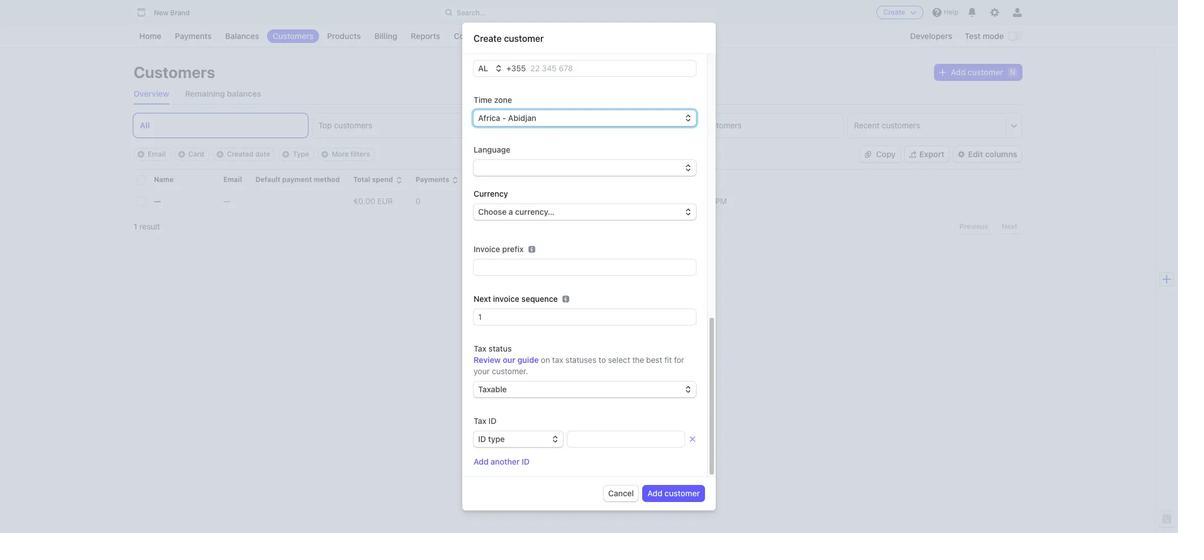 Task type: locate. For each thing, give the bounding box(es) containing it.
0 horizontal spatial €0.00
[[353, 196, 375, 206]]

1 vertical spatial created
[[667, 175, 694, 184]]

1 vertical spatial add customer
[[648, 489, 700, 499]]

customers right the top
[[334, 121, 372, 130]]

1 horizontal spatial payment
[[614, 175, 644, 184]]

toolbar
[[134, 148, 375, 161]]

create
[[884, 8, 905, 16], [474, 33, 502, 44]]

tax status
[[474, 344, 512, 354]]

recent customers link
[[848, 114, 1006, 138]]

1 horizontal spatial — link
[[223, 192, 255, 210]]

0 horizontal spatial svg image
[[865, 151, 872, 158]]

— link down the name
[[154, 192, 187, 210]]

customer inside button
[[665, 489, 700, 499]]

add left another
[[474, 457, 489, 467]]

customers
[[334, 121, 372, 130], [534, 121, 573, 130], [703, 121, 742, 130], [882, 121, 920, 130]]

eur
[[377, 196, 393, 206], [496, 196, 512, 206], [549, 196, 565, 206]]

€0.00 eur down total spend
[[353, 196, 393, 206]]

mode
[[983, 31, 1004, 41]]

recent customers
[[854, 121, 920, 130]]

1 vertical spatial tab list
[[134, 114, 1022, 138]]

first-time customers
[[497, 121, 573, 130]]

payments down the brand at left top
[[175, 31, 212, 41]]

add customer right cancel
[[648, 489, 700, 499]]

0 vertical spatial payments
[[175, 31, 212, 41]]

0 vertical spatial tab list
[[134, 84, 1022, 105]]

0 vertical spatial id
[[489, 417, 497, 426]]

4 customers from the left
[[882, 121, 920, 130]]

email inside toolbar
[[148, 150, 166, 158]]

0 horizontal spatial — link
[[154, 192, 187, 210]]

svg image inside copy popup button
[[865, 151, 872, 158]]

next inside button
[[1002, 222, 1018, 231]]

more inside toolbar
[[332, 150, 349, 158]]

oct
[[667, 196, 680, 206]]

created for created date
[[227, 150, 254, 158]]

review
[[474, 355, 501, 365]]

next for next invoice sequence
[[474, 294, 491, 304]]

add down test on the top right of page
[[951, 67, 966, 77]]

add
[[951, 67, 966, 77], [474, 457, 489, 467], [648, 489, 663, 499]]

2 vertical spatial customer
[[665, 489, 700, 499]]

developers
[[910, 31, 952, 41]]

1 vertical spatial more
[[332, 150, 349, 158]]

copy button
[[860, 147, 900, 162]]

email
[[148, 150, 166, 158], [223, 175, 242, 184]]

1 tax from the top
[[474, 344, 487, 354]]

€0.00 eur up currency…
[[525, 196, 565, 206]]

total spend
[[353, 175, 393, 184]]

1 horizontal spatial next
[[1002, 222, 1018, 231]]

more button
[[493, 29, 535, 43]]

overview
[[134, 89, 169, 98]]

2 tab list from the top
[[134, 114, 1022, 138]]

add created date image
[[217, 151, 224, 158]]

repeat customers
[[676, 121, 742, 130]]

1 horizontal spatial €0.00 eur
[[472, 196, 512, 206]]

— right select item checkbox at the left top
[[154, 196, 161, 206]]

0 horizontal spatial add
[[474, 457, 489, 467]]

add right cancel
[[648, 489, 663, 499]]

customers for repeat customers
[[703, 121, 742, 130]]

brand
[[170, 8, 190, 17]]

connect
[[454, 31, 485, 41]]

next
[[1002, 222, 1018, 231], [474, 294, 491, 304]]

created up oct
[[667, 175, 694, 184]]

€0.00 eur link
[[353, 192, 416, 210], [472, 192, 525, 210], [525, 192, 598, 210]]

1 horizontal spatial email
[[223, 175, 242, 184]]

previous button
[[955, 220, 993, 234]]

2 payment from the left
[[614, 175, 644, 184]]

— link down default at the left top of the page
[[223, 192, 255, 210]]

0 vertical spatial tax
[[474, 344, 487, 354]]

all
[[140, 121, 150, 130]]

0 vertical spatial email
[[148, 150, 166, 158]]

0 vertical spatial create
[[884, 8, 905, 16]]

create customer
[[474, 33, 544, 44]]

pm
[[715, 196, 727, 206]]

1 payment from the left
[[282, 175, 312, 184]]

3 €0.00 from the left
[[525, 196, 547, 206]]

1 horizontal spatial —
[[223, 196, 230, 206]]

tax
[[474, 344, 487, 354], [474, 417, 487, 426]]

1 vertical spatial add
[[474, 457, 489, 467]]

another
[[491, 457, 520, 467]]

edit columns
[[968, 149, 1018, 159]]

payments up 0 link
[[416, 175, 449, 184]]

— link
[[154, 192, 187, 210], [223, 192, 255, 210]]

customers up overview
[[134, 63, 215, 81]]

svg image left copy
[[865, 151, 872, 158]]

add another id
[[474, 457, 530, 467]]

recent
[[854, 121, 880, 130]]

payment right last
[[614, 175, 644, 184]]

0 vertical spatial add
[[951, 67, 966, 77]]

1 vertical spatial svg image
[[865, 151, 872, 158]]

next left invoice
[[474, 294, 491, 304]]

refunds
[[472, 175, 500, 184]]

tab list up "losses"
[[134, 114, 1022, 138]]

€0.00 eur for 2nd €0.00 eur link
[[472, 196, 512, 206]]

id
[[489, 417, 497, 426], [478, 435, 486, 444], [522, 457, 530, 467]]

1 horizontal spatial add customer
[[951, 67, 1003, 77]]

email down add created date icon at the left top of page
[[223, 175, 242, 184]]

1 vertical spatial create
[[474, 33, 502, 44]]

overview link
[[134, 84, 169, 104]]

review our guide
[[474, 355, 539, 365]]

1 horizontal spatial more
[[499, 31, 518, 41]]

guide
[[518, 355, 539, 365]]

tax up review
[[474, 344, 487, 354]]

None text field
[[568, 432, 685, 448]]

1 horizontal spatial payments
[[416, 175, 449, 184]]

0 horizontal spatial eur
[[377, 196, 393, 206]]

1 vertical spatial next
[[474, 294, 491, 304]]

— for 2nd — "link" from the left
[[223, 196, 230, 206]]

add customer left "n"
[[951, 67, 1003, 77]]

tab list
[[134, 84, 1022, 105], [134, 114, 1022, 138]]

id right another
[[522, 457, 530, 467]]

2 €0.00 eur link from the left
[[472, 192, 525, 210]]

oct 17, 7:21 pm link
[[667, 192, 1022, 210]]

toolbar containing email
[[134, 148, 375, 161]]

create inside button
[[884, 8, 905, 16]]

1 vertical spatial tax
[[474, 417, 487, 426]]

svg image down developers link
[[940, 69, 946, 76]]

1 horizontal spatial add
[[648, 489, 663, 499]]

3 €0.00 eur from the left
[[525, 196, 565, 206]]

Invoice prefix text field
[[474, 260, 696, 276]]

1 horizontal spatial €0.00
[[472, 196, 494, 206]]

n
[[1010, 68, 1015, 76]]

3 customers from the left
[[703, 121, 742, 130]]

email right add email image
[[148, 150, 166, 158]]

dispute
[[525, 175, 552, 184]]

2 horizontal spatial id
[[522, 457, 530, 467]]

0 vertical spatial created
[[227, 150, 254, 158]]

search…
[[457, 8, 486, 17]]

create down search…
[[474, 33, 502, 44]]

— down add created date icon at the left top of page
[[223, 196, 230, 206]]

2 €0.00 from the left
[[472, 196, 494, 206]]

payment down type
[[282, 175, 312, 184]]

eur down spend
[[377, 196, 393, 206]]

1 vertical spatial payments
[[416, 175, 449, 184]]

customer
[[504, 33, 544, 44], [968, 67, 1003, 77], [665, 489, 700, 499]]

more for more
[[499, 31, 518, 41]]

€0.00 eur link down spend
[[353, 192, 416, 210]]

1 horizontal spatial eur
[[496, 196, 512, 206]]

2 horizontal spatial add
[[951, 67, 966, 77]]

0 vertical spatial customers
[[273, 31, 313, 41]]

id left type
[[478, 435, 486, 444]]

customers right the repeat
[[703, 121, 742, 130]]

1 vertical spatial id
[[478, 435, 486, 444]]

created right add created date icon at the left top of page
[[227, 150, 254, 158]]

1 horizontal spatial customer
[[665, 489, 700, 499]]

1 horizontal spatial created
[[667, 175, 694, 184]]

for
[[674, 355, 684, 365]]

next right previous
[[1002, 222, 1018, 231]]

eur down dispute losses
[[549, 196, 565, 206]]

2 horizontal spatial €0.00
[[525, 196, 547, 206]]

0 horizontal spatial email
[[148, 150, 166, 158]]

€0.00 eur link down refunds
[[472, 192, 525, 210]]

tab list up africa - abidjan dropdown button at the top of page
[[134, 84, 1022, 105]]

2 horizontal spatial eur
[[549, 196, 565, 206]]

on tax statuses to select the best fit for your customer.
[[474, 355, 684, 376]]

2 — from the left
[[223, 196, 230, 206]]

id up id type at left
[[489, 417, 497, 426]]

create for create
[[884, 8, 905, 16]]

payments inside "link"
[[175, 31, 212, 41]]

customers left products
[[273, 31, 313, 41]]

card
[[188, 150, 204, 158]]

tab list containing all
[[134, 114, 1022, 138]]

dispute losses
[[525, 175, 575, 184]]

0 horizontal spatial payments
[[175, 31, 212, 41]]

edit columns button
[[954, 147, 1022, 162]]

0 horizontal spatial created
[[227, 150, 254, 158]]

2 horizontal spatial €0.00 eur
[[525, 196, 565, 206]]

€0.00 up currency…
[[525, 196, 547, 206]]

Select Item checkbox
[[137, 197, 145, 205]]

1 €0.00 from the left
[[353, 196, 375, 206]]

0 horizontal spatial add customer
[[648, 489, 700, 499]]

€0.00 eur for 3rd €0.00 eur link from the right
[[353, 196, 393, 206]]

None text field
[[474, 310, 696, 325]]

more inside button
[[499, 31, 518, 41]]

2 vertical spatial add
[[648, 489, 663, 499]]

2 €0.00 eur from the left
[[472, 196, 512, 206]]

1 tab list from the top
[[134, 84, 1022, 105]]

eur up a
[[496, 196, 512, 206]]

2 vertical spatial id
[[522, 457, 530, 467]]

previous
[[960, 222, 988, 231]]

more right add more filters image
[[332, 150, 349, 158]]

1 eur from the left
[[377, 196, 393, 206]]

€0.00 up choose
[[472, 196, 494, 206]]

0 vertical spatial more
[[499, 31, 518, 41]]

2 tax from the top
[[474, 417, 487, 426]]

more up +
[[499, 31, 518, 41]]

0 horizontal spatial €0.00 eur
[[353, 196, 393, 206]]

0 horizontal spatial next
[[474, 294, 491, 304]]

0 horizontal spatial —
[[154, 196, 161, 206]]

1 horizontal spatial svg image
[[940, 69, 946, 76]]

add inside button
[[648, 489, 663, 499]]

1 customers from the left
[[334, 121, 372, 130]]

€0.00
[[353, 196, 375, 206], [472, 196, 494, 206], [525, 196, 547, 206]]

abidjan
[[508, 113, 536, 123]]

0 vertical spatial next
[[1002, 222, 1018, 231]]

billing link
[[369, 29, 403, 43]]

2 horizontal spatial customer
[[968, 67, 1003, 77]]

new brand
[[154, 8, 190, 17]]

€0.00 eur link down "losses"
[[525, 192, 598, 210]]

top
[[318, 121, 332, 130]]

id type
[[478, 435, 505, 444]]

0 link
[[416, 192, 472, 210]]

0 horizontal spatial customer
[[504, 33, 544, 44]]

1 — from the left
[[154, 196, 161, 206]]

next invoice sequence
[[474, 294, 558, 304]]

€0.00 down total
[[353, 196, 375, 206]]

1 €0.00 eur link from the left
[[353, 192, 416, 210]]

0 horizontal spatial payment
[[282, 175, 312, 184]]

new
[[154, 8, 168, 17]]

1 €0.00 eur from the left
[[353, 196, 393, 206]]

customers right the time in the top left of the page
[[534, 121, 573, 130]]

0 horizontal spatial create
[[474, 33, 502, 44]]

customers up copy
[[882, 121, 920, 130]]

0 horizontal spatial more
[[332, 150, 349, 158]]

1 horizontal spatial create
[[884, 8, 905, 16]]

0 horizontal spatial id
[[478, 435, 486, 444]]

1 vertical spatial customer
[[968, 67, 1003, 77]]

add inside button
[[474, 457, 489, 467]]

0 vertical spatial add customer
[[951, 67, 1003, 77]]

create for create customer
[[474, 33, 502, 44]]

create up developers link
[[884, 8, 905, 16]]

tax up id type at left
[[474, 417, 487, 426]]

add more filters image
[[322, 151, 328, 158]]

top customers
[[318, 121, 372, 130]]

last payment
[[598, 175, 644, 184]]

1 horizontal spatial customers
[[273, 31, 313, 41]]

svg image
[[940, 69, 946, 76], [865, 151, 872, 158]]

billing
[[374, 31, 397, 41]]

€0.00 eur up choose
[[472, 196, 512, 206]]

time
[[516, 121, 532, 130]]

0 horizontal spatial customers
[[134, 63, 215, 81]]

copy
[[876, 149, 896, 159]]

€0.00 for 3rd €0.00 eur link
[[525, 196, 547, 206]]



Task type: describe. For each thing, give the bounding box(es) containing it.
add customer button
[[643, 486, 705, 502]]

remaining
[[185, 89, 225, 98]]

create button
[[877, 6, 923, 19]]

invoice
[[474, 244, 500, 254]]

1 horizontal spatial id
[[489, 417, 497, 426]]

3 eur from the left
[[549, 196, 565, 206]]

1 result
[[134, 222, 160, 231]]

17,
[[682, 196, 694, 206]]

spend
[[372, 175, 393, 184]]

products link
[[321, 29, 367, 43]]

add another id button
[[474, 457, 530, 468]]

+
[[506, 63, 511, 73]]

add customer inside add customer button
[[648, 489, 700, 499]]

to
[[599, 355, 606, 365]]

edit
[[968, 149, 983, 159]]

method
[[314, 175, 340, 184]]

add email image
[[138, 151, 144, 158]]

repeat
[[676, 121, 701, 130]]

connect link
[[448, 29, 491, 43]]

355
[[511, 63, 526, 73]]

currency
[[474, 189, 508, 199]]

1 vertical spatial email
[[223, 175, 242, 184]]

add type image
[[283, 151, 289, 158]]

customers link
[[267, 29, 319, 43]]

1 vertical spatial customers
[[134, 63, 215, 81]]

first-
[[497, 121, 516, 130]]

add card image
[[178, 151, 185, 158]]

type
[[488, 435, 505, 444]]

select
[[608, 355, 630, 365]]

test
[[965, 31, 981, 41]]

more for more filters
[[332, 150, 349, 158]]

created for created
[[667, 175, 694, 184]]

customers for recent customers
[[882, 121, 920, 130]]

on
[[541, 355, 550, 365]]

a
[[509, 207, 513, 217]]

2 — link from the left
[[223, 192, 255, 210]]

tax
[[552, 355, 563, 365]]

new brand button
[[134, 5, 201, 20]]

africa - abidjan
[[478, 113, 536, 123]]

zone
[[494, 95, 512, 105]]

0 vertical spatial svg image
[[940, 69, 946, 76]]

customers for top customers
[[334, 121, 372, 130]]

export
[[919, 149, 945, 159]]

currency…
[[515, 207, 555, 217]]

name
[[154, 175, 174, 184]]

2 customers from the left
[[534, 121, 573, 130]]

7:21
[[696, 196, 713, 206]]

payment for default
[[282, 175, 312, 184]]

products
[[327, 31, 361, 41]]

id inside button
[[522, 457, 530, 467]]

remaining balances
[[185, 89, 261, 98]]

total
[[353, 175, 370, 184]]

best
[[646, 355, 662, 365]]

Search… search field
[[439, 5, 717, 20]]

tab list containing overview
[[134, 84, 1022, 105]]

€0.00 for 2nd €0.00 eur link
[[472, 196, 494, 206]]

created date
[[227, 150, 270, 158]]

balances
[[227, 89, 261, 98]]

— for first — "link" from the left
[[154, 196, 161, 206]]

22 345 678 telephone field
[[526, 61, 696, 76]]

cancel
[[608, 489, 634, 499]]

default
[[255, 175, 280, 184]]

tax id
[[474, 417, 497, 426]]

open overflow menu image
[[1011, 122, 1018, 129]]

id inside dropdown button
[[478, 435, 486, 444]]

balances link
[[220, 29, 265, 43]]

add for add another id button
[[474, 457, 489, 467]]

1 — link from the left
[[154, 192, 187, 210]]

repeat customers link
[[669, 114, 843, 138]]

more filters
[[332, 150, 370, 158]]

first-time customers link
[[491, 114, 665, 138]]

payments link
[[169, 29, 217, 43]]

0 vertical spatial customer
[[504, 33, 544, 44]]

tax for tax id
[[474, 417, 487, 426]]

home link
[[134, 29, 167, 43]]

test mode
[[965, 31, 1004, 41]]

default payment method
[[255, 175, 340, 184]]

the
[[632, 355, 644, 365]]

statuses
[[566, 355, 597, 365]]

export button
[[905, 147, 949, 162]]

0
[[416, 196, 421, 206]]

date
[[255, 150, 270, 158]]

type
[[293, 150, 309, 158]]

home
[[139, 31, 161, 41]]

sequence
[[522, 294, 558, 304]]

time
[[474, 95, 492, 105]]

developers link
[[905, 29, 958, 43]]

top customers link
[[312, 114, 486, 138]]

Select All checkbox
[[137, 176, 145, 184]]

1
[[134, 222, 137, 231]]

filters
[[351, 150, 370, 158]]

add for add customer button
[[648, 489, 663, 499]]

next button
[[997, 220, 1022, 234]]

balances
[[225, 31, 259, 41]]

next for next
[[1002, 222, 1018, 231]]

tax for tax status
[[474, 344, 487, 354]]

invoice prefix
[[474, 244, 524, 254]]

remaining balances link
[[185, 84, 261, 104]]

oct 17, 7:21 pm
[[667, 196, 727, 206]]

€0.00 eur for 3rd €0.00 eur link
[[525, 196, 565, 206]]

losses
[[553, 175, 575, 184]]

columns
[[985, 149, 1018, 159]]

africa - abidjan button
[[474, 110, 696, 126]]

-
[[502, 113, 506, 123]]

€0.00 for 3rd €0.00 eur link from the right
[[353, 196, 375, 206]]

last
[[598, 175, 612, 184]]

our
[[503, 355, 515, 365]]

2 eur from the left
[[496, 196, 512, 206]]

3 €0.00 eur link from the left
[[525, 192, 598, 210]]

customers inside customers link
[[273, 31, 313, 41]]

language
[[474, 145, 511, 154]]

choose
[[478, 207, 507, 217]]

payment for last
[[614, 175, 644, 184]]



Task type: vqa. For each thing, say whether or not it's contained in the screenshot.
"RISK"
no



